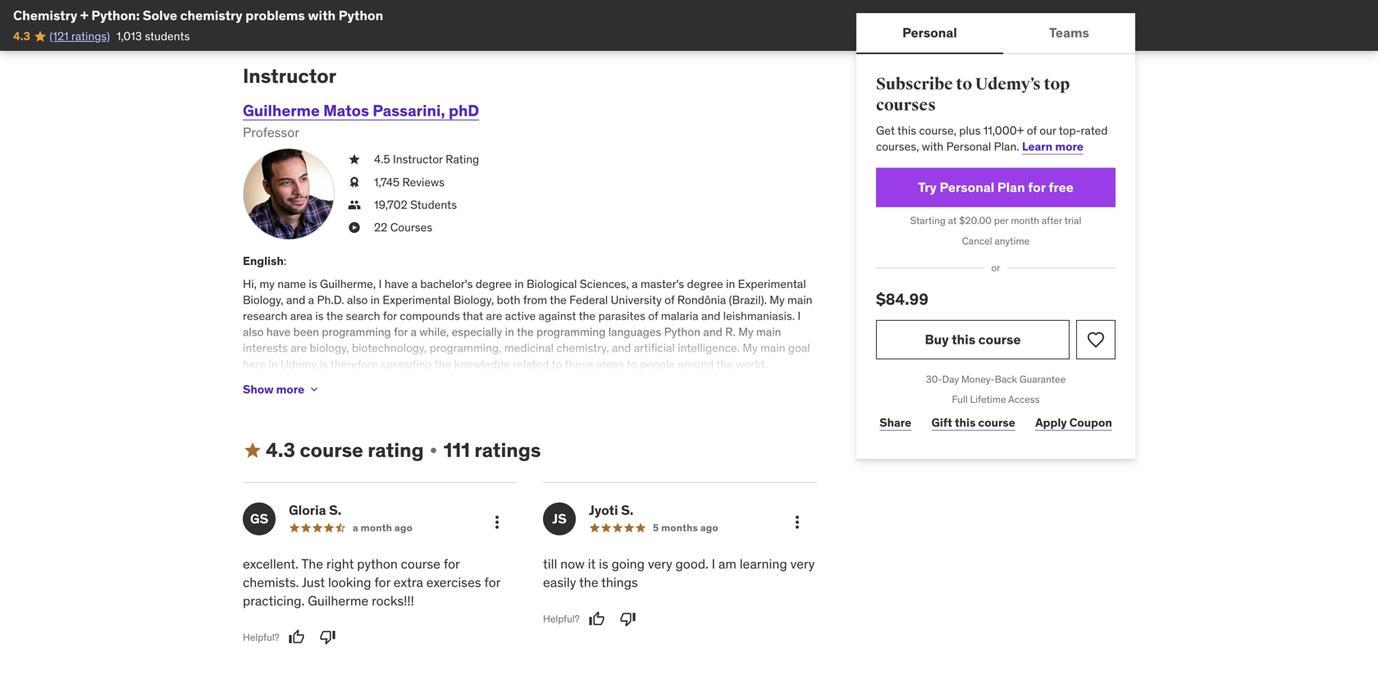 Task type: locate. For each thing, give the bounding box(es) containing it.
4.3 for 4.3 course rating
[[266, 438, 295, 463]]

0 vertical spatial with
[[308, 7, 336, 24]]

problems
[[246, 7, 305, 24]]

2 programming from the left
[[537, 325, 606, 339]]

1 horizontal spatial also
[[347, 292, 368, 307]]

month up python
[[361, 522, 392, 534]]

teams button
[[1004, 13, 1136, 53]]

is right name
[[309, 276, 317, 291]]

2 ago from the left
[[701, 522, 719, 534]]

1 horizontal spatial s.
[[621, 502, 634, 519]]

main up leishmaniasis.
[[788, 292, 813, 307]]

1 vertical spatial of
[[665, 292, 675, 307]]

1 horizontal spatial with
[[922, 139, 944, 154]]

rocks!!!
[[372, 592, 414, 609]]

good.
[[676, 556, 709, 572]]

programming up chemistry, at bottom left
[[537, 325, 606, 339]]

of
[[1027, 123, 1037, 138], [665, 292, 675, 307], [649, 309, 659, 323]]

1 horizontal spatial experimental
[[738, 276, 806, 291]]

reviews
[[403, 175, 445, 189]]

is right the it
[[599, 556, 609, 572]]

1 vertical spatial more
[[276, 382, 305, 397]]

my
[[770, 292, 785, 307], [739, 325, 754, 339], [743, 341, 758, 356]]

1 vertical spatial are
[[291, 341, 307, 356]]

i right guilherme,
[[379, 276, 382, 291]]

for right search
[[383, 309, 397, 323]]

udemy's
[[976, 74, 1041, 94]]

helpful? for excellent. the right python course for chemists.  just looking for extra exercises for practicing. guilherme rocks!!!
[[243, 631, 280, 644]]

1 horizontal spatial 4.3
[[266, 438, 295, 463]]

guilherme inside guilherme matos passarini, phd professor
[[243, 101, 320, 120]]

0 vertical spatial personal
[[903, 24, 958, 41]]

udemy
[[281, 357, 317, 372]]

professor
[[243, 124, 299, 141]]

trial
[[1065, 214, 1082, 227]]

also
[[347, 292, 368, 307], [243, 325, 264, 339]]

additional actions for review by gloria s. image
[[487, 513, 507, 532]]

2 vertical spatial personal
[[940, 179, 995, 196]]

subscribe to udemy's top courses
[[876, 74, 1070, 115]]

learn
[[1023, 139, 1053, 154]]

1 vertical spatial helpful?
[[243, 631, 280, 644]]

this right gift
[[955, 415, 976, 430]]

per
[[995, 214, 1009, 227]]

python
[[339, 7, 383, 24], [664, 325, 701, 339]]

our
[[1040, 123, 1057, 138]]

0 horizontal spatial month
[[361, 522, 392, 534]]

xsmall image
[[348, 197, 361, 213], [348, 220, 361, 236], [308, 383, 321, 396], [427, 444, 440, 457]]

mark review by gloria s. as unhelpful image
[[320, 629, 336, 646]]

ago up python
[[395, 522, 413, 534]]

tab list
[[857, 13, 1136, 54]]

0 horizontal spatial are
[[291, 341, 307, 356]]

my up world. at bottom right
[[743, 341, 758, 356]]

the down the it
[[579, 574, 599, 591]]

here
[[243, 357, 266, 372]]

guilherme down looking
[[308, 592, 369, 609]]

after
[[1042, 214, 1063, 227]]

1 horizontal spatial degree
[[687, 276, 724, 291]]

guilherme matos passarini, phd image
[[243, 148, 335, 240]]

0 vertical spatial are
[[486, 309, 503, 323]]

s. right jyoti
[[621, 502, 634, 519]]

0 horizontal spatial helpful?
[[243, 631, 280, 644]]

additional actions for review by jyoti s. image
[[788, 513, 808, 532]]

instructor up reviews
[[393, 152, 443, 167]]

xsmall image left 19,702
[[348, 197, 361, 213]]

0 horizontal spatial ago
[[395, 522, 413, 534]]

main left goal
[[761, 341, 786, 356]]

1 horizontal spatial python
[[664, 325, 701, 339]]

gs
[[250, 510, 269, 527]]

1 vertical spatial guilherme
[[308, 592, 369, 609]]

both
[[497, 292, 521, 307]]

1 xsmall image from the top
[[348, 152, 361, 168]]

helpful? for till now it is going very good. i am learning very easily the things
[[543, 613, 580, 625]]

month inside starting at $20.00 per month after trial cancel anytime
[[1011, 214, 1040, 227]]

a left while,
[[411, 325, 417, 339]]

degree up both
[[476, 276, 512, 291]]

helpful? left mark review by jyoti s. as helpful image
[[543, 613, 580, 625]]

instructor
[[243, 64, 336, 88], [393, 152, 443, 167]]

more down the "udemy"
[[276, 382, 305, 397]]

these
[[565, 357, 594, 372]]

biology,
[[243, 292, 284, 307], [454, 292, 494, 307]]

0 vertical spatial i
[[379, 276, 382, 291]]

more for show more
[[276, 382, 305, 397]]

1 horizontal spatial are
[[486, 309, 503, 323]]

english
[[243, 254, 284, 269]]

2 horizontal spatial i
[[798, 309, 801, 323]]

2 vertical spatial of
[[649, 309, 659, 323]]

0 vertical spatial xsmall image
[[348, 152, 361, 168]]

a up university
[[632, 276, 638, 291]]

of down university
[[649, 309, 659, 323]]

with right problems
[[308, 7, 336, 24]]

0 vertical spatial 4.3
[[13, 29, 30, 43]]

lifetime
[[971, 393, 1007, 406]]

wishlist image
[[1087, 330, 1106, 350]]

helpful? left mark review by gloria s. as helpful icon in the bottom of the page
[[243, 631, 280, 644]]

0 horizontal spatial programming
[[322, 325, 391, 339]]

coupon
[[1070, 415, 1113, 430]]

1 programming from the left
[[322, 325, 391, 339]]

this for gift
[[955, 415, 976, 430]]

+
[[80, 7, 88, 24]]

a up right
[[353, 522, 359, 534]]

very left the good.
[[648, 556, 673, 572]]

1 vertical spatial experimental
[[383, 292, 451, 307]]

degree up rondônia
[[687, 276, 724, 291]]

in down "active"
[[505, 325, 515, 339]]

programming down search
[[322, 325, 391, 339]]

more down top-
[[1056, 139, 1084, 154]]

s. for jyoti s.
[[621, 502, 634, 519]]

to
[[956, 74, 973, 94], [552, 357, 562, 372], [627, 357, 638, 372]]

4.3 down chemistry
[[13, 29, 30, 43]]

of left our
[[1027, 123, 1037, 138]]

course up back
[[979, 331, 1021, 348]]

experimental up compounds
[[383, 292, 451, 307]]

in up both
[[515, 276, 524, 291]]

0 vertical spatial of
[[1027, 123, 1037, 138]]

of down master's
[[665, 292, 675, 307]]

a left bachelor's
[[412, 276, 418, 291]]

course up extra
[[401, 556, 441, 572]]

share
[[880, 415, 912, 430]]

4.3 course rating
[[266, 438, 424, 463]]

and up 'areas'
[[612, 341, 631, 356]]

to inside subscribe to udemy's top courses
[[956, 74, 973, 94]]

2 vertical spatial this
[[955, 415, 976, 430]]

to right 'areas'
[[627, 357, 638, 372]]

and down rondônia
[[702, 309, 721, 323]]

month right per
[[1011, 214, 1040, 227]]

biology, up research
[[243, 292, 284, 307]]

4.3
[[13, 29, 30, 43], [266, 438, 295, 463]]

0 horizontal spatial more
[[276, 382, 305, 397]]

courses
[[390, 220, 433, 235]]

also down research
[[243, 325, 264, 339]]

js
[[552, 510, 567, 527]]

this for get
[[898, 123, 917, 138]]

biology,
[[310, 341, 349, 356]]

xsmall image left 4.5
[[348, 152, 361, 168]]

1 s. from the left
[[329, 502, 342, 519]]

mark review by jyoti s. as helpful image
[[589, 611, 605, 627]]

0 horizontal spatial i
[[379, 276, 382, 291]]

is
[[309, 276, 317, 291], [315, 309, 324, 323], [320, 357, 328, 372], [599, 556, 609, 572]]

i up goal
[[798, 309, 801, 323]]

to left these
[[552, 357, 562, 372]]

1 horizontal spatial programming
[[537, 325, 606, 339]]

main down leishmaniasis.
[[757, 325, 782, 339]]

2 horizontal spatial to
[[956, 74, 973, 94]]

intelligence.
[[678, 341, 740, 356]]

or
[[992, 261, 1001, 274]]

guilherme up professor
[[243, 101, 320, 120]]

looking
[[328, 574, 371, 591]]

experimental
[[738, 276, 806, 291], [383, 292, 451, 307]]

xsmall image left 111
[[427, 444, 440, 457]]

this inside gift this course link
[[955, 415, 976, 430]]

i inside the till now it is going very good. i am learning very easily the things
[[712, 556, 716, 572]]

ago right the months
[[701, 522, 719, 534]]

of inside get this course, plus 11,000+ of our top-rated courses, with personal plan.
[[1027, 123, 1037, 138]]

guilherme matos passarini, phd link
[[243, 101, 479, 120]]

degree
[[476, 276, 512, 291], [687, 276, 724, 291]]

2 very from the left
[[791, 556, 815, 572]]

1 ago from the left
[[395, 522, 413, 534]]

this right buy
[[952, 331, 976, 348]]

1 vertical spatial this
[[952, 331, 976, 348]]

guilherme
[[243, 101, 320, 120], [308, 592, 369, 609]]

1 horizontal spatial very
[[791, 556, 815, 572]]

(brazil).
[[729, 292, 767, 307]]

2 xsmall image from the top
[[348, 174, 361, 190]]

to left udemy's
[[956, 74, 973, 94]]

access
[[1009, 393, 1040, 406]]

this up courses,
[[898, 123, 917, 138]]

experimental up (brazil).
[[738, 276, 806, 291]]

rating
[[446, 152, 479, 167]]

sciences,
[[580, 276, 629, 291]]

xsmall image down the "udemy"
[[308, 383, 321, 396]]

also up search
[[347, 292, 368, 307]]

2 degree from the left
[[687, 276, 724, 291]]

1 horizontal spatial helpful?
[[543, 613, 580, 625]]

1 vertical spatial python
[[664, 325, 701, 339]]

2 vertical spatial i
[[712, 556, 716, 572]]

0 horizontal spatial s.
[[329, 502, 342, 519]]

in down interests
[[269, 357, 278, 372]]

more for learn more
[[1056, 139, 1084, 154]]

1 horizontal spatial ago
[[701, 522, 719, 534]]

course up 'gloria s.'
[[300, 438, 363, 463]]

more inside button
[[276, 382, 305, 397]]

1 horizontal spatial have
[[385, 276, 409, 291]]

0 horizontal spatial 4.3
[[13, 29, 30, 43]]

for down python
[[375, 574, 391, 591]]

try personal plan for free link
[[876, 168, 1116, 207]]

languages
[[609, 325, 662, 339]]

0 horizontal spatial of
[[649, 309, 659, 323]]

1 horizontal spatial more
[[1056, 139, 1084, 154]]

0 vertical spatial this
[[898, 123, 917, 138]]

0 vertical spatial my
[[770, 292, 785, 307]]

very right learning
[[791, 556, 815, 572]]

1 vertical spatial also
[[243, 325, 264, 339]]

personal
[[903, 24, 958, 41], [947, 139, 992, 154], [940, 179, 995, 196]]

0 horizontal spatial with
[[308, 7, 336, 24]]

main
[[788, 292, 813, 307], [757, 325, 782, 339], [761, 341, 786, 356]]

are right that
[[486, 309, 503, 323]]

111 ratings
[[444, 438, 541, 463]]

1 vertical spatial month
[[361, 522, 392, 534]]

the up medicinal
[[517, 325, 534, 339]]

free
[[1049, 179, 1074, 196]]

the up against at top left
[[550, 292, 567, 307]]

i left am
[[712, 556, 716, 572]]

0 vertical spatial also
[[347, 292, 368, 307]]

python inside english : hi, my name is guilherme, i have a bachelor's degree in biological sciences, a master's degree in experimental biology, and a ph.d. also in experimental biology, both from the federal university of rondônia (brazil). my main research area is the search for compounds that are active against the parasites of malaria and leishmaniasis. i also have been programming for a while, especially in the programming languages python and r. my main interests are biology, biotechnology, programming, medicinal chemistry, and artificial intelligence. my main goal here in udemy is therefore spreading the knowledge related to these areas to people around the world.
[[664, 325, 701, 339]]

0 horizontal spatial to
[[552, 357, 562, 372]]

just
[[302, 574, 325, 591]]

apply coupon
[[1036, 415, 1113, 430]]

jyoti
[[589, 502, 618, 519]]

xsmall image
[[348, 152, 361, 168], [348, 174, 361, 190]]

guilherme inside excellent. the right python course for chemists.  just looking for extra exercises for practicing. guilherme rocks!!!
[[308, 592, 369, 609]]

0 vertical spatial guilherme
[[243, 101, 320, 120]]

i
[[379, 276, 382, 291], [798, 309, 801, 323], [712, 556, 716, 572]]

biology, up that
[[454, 292, 494, 307]]

my up leishmaniasis.
[[770, 292, 785, 307]]

1 vertical spatial personal
[[947, 139, 992, 154]]

rated
[[1081, 123, 1108, 138]]

have
[[385, 276, 409, 291], [267, 325, 291, 339]]

1 vertical spatial main
[[757, 325, 782, 339]]

30-day money-back guarantee full lifetime access
[[926, 373, 1066, 406]]

in up search
[[371, 292, 380, 307]]

learn more link
[[1023, 139, 1084, 154]]

0 horizontal spatial biology,
[[243, 292, 284, 307]]

0 vertical spatial month
[[1011, 214, 1040, 227]]

with down course,
[[922, 139, 944, 154]]

chemistry + python: solve chemistry problems with python
[[13, 7, 383, 24]]

the down ph.d.
[[326, 309, 343, 323]]

111
[[444, 438, 470, 463]]

s. right the gloria
[[329, 502, 342, 519]]

2 horizontal spatial of
[[1027, 123, 1037, 138]]

instructor up professor
[[243, 64, 336, 88]]

personal inside get this course, plus 11,000+ of our top-rated courses, with personal plan.
[[947, 139, 992, 154]]

1 vertical spatial with
[[922, 139, 944, 154]]

i for learning
[[712, 556, 716, 572]]

mark review by jyoti s. as unhelpful image
[[620, 611, 637, 627]]

till now it is going very good. i am learning very easily the things
[[543, 556, 815, 591]]

2 biology, from the left
[[454, 292, 494, 307]]

programming,
[[430, 341, 502, 356]]

1 vertical spatial have
[[267, 325, 291, 339]]

students
[[145, 29, 190, 43]]

0 vertical spatial more
[[1056, 139, 1084, 154]]

1 vertical spatial xsmall image
[[348, 174, 361, 190]]

the down federal
[[579, 309, 596, 323]]

get this course, plus 11,000+ of our top-rated courses, with personal plan.
[[876, 123, 1108, 154]]

1 horizontal spatial i
[[712, 556, 716, 572]]

1 vertical spatial i
[[798, 309, 801, 323]]

are up the "udemy"
[[291, 341, 307, 356]]

have up compounds
[[385, 276, 409, 291]]

this inside buy this course button
[[952, 331, 976, 348]]

in
[[515, 276, 524, 291], [726, 276, 736, 291], [371, 292, 380, 307], [505, 325, 515, 339], [269, 357, 278, 372]]

month
[[1011, 214, 1040, 227], [361, 522, 392, 534]]

my right r.
[[739, 325, 754, 339]]

1 vertical spatial instructor
[[393, 152, 443, 167]]

till
[[543, 556, 557, 572]]

0 vertical spatial python
[[339, 7, 383, 24]]

try personal plan for free
[[918, 179, 1074, 196]]

1 horizontal spatial biology,
[[454, 292, 494, 307]]

2 s. from the left
[[621, 502, 634, 519]]

personal up subscribe
[[903, 24, 958, 41]]

personal up $20.00
[[940, 179, 995, 196]]

this inside get this course, plus 11,000+ of our top-rated courses, with personal plan.
[[898, 123, 917, 138]]

at
[[948, 214, 957, 227]]

mark review by gloria s. as helpful image
[[289, 629, 305, 646]]

22 courses
[[374, 220, 433, 235]]

0 horizontal spatial very
[[648, 556, 673, 572]]

0 vertical spatial instructor
[[243, 64, 336, 88]]

1 horizontal spatial month
[[1011, 214, 1040, 227]]

4.3 right medium icon
[[266, 438, 295, 463]]

gift this course link
[[929, 407, 1019, 439]]

0 vertical spatial helpful?
[[543, 613, 580, 625]]

active
[[505, 309, 536, 323]]

1 vertical spatial 4.3
[[266, 438, 295, 463]]

personal down "plus"
[[947, 139, 992, 154]]

xsmall image left 1,745
[[348, 174, 361, 190]]

0 horizontal spatial degree
[[476, 276, 512, 291]]

xsmall image inside show more button
[[308, 383, 321, 396]]

while,
[[420, 325, 449, 339]]

have up interests
[[267, 325, 291, 339]]



Task type: vqa. For each thing, say whether or not it's contained in the screenshot.
the right Helpful?
yes



Task type: describe. For each thing, give the bounding box(es) containing it.
personal button
[[857, 13, 1004, 53]]

hi,
[[243, 276, 257, 291]]

and up intelligence.
[[704, 325, 723, 339]]

full
[[952, 393, 968, 406]]

subscribe
[[876, 74, 953, 94]]

30-
[[926, 373, 943, 386]]

11,000+
[[984, 123, 1025, 138]]

4.3 for 4.3
[[13, 29, 30, 43]]

is down biology,
[[320, 357, 328, 372]]

2 vertical spatial main
[[761, 341, 786, 356]]

months
[[662, 522, 698, 534]]

1,013
[[117, 29, 142, 43]]

am
[[719, 556, 737, 572]]

chemistry
[[13, 7, 77, 24]]

xsmall image for 1,745 reviews
[[348, 174, 361, 190]]

buy this course button
[[876, 320, 1070, 359]]

r.
[[726, 325, 736, 339]]

1 horizontal spatial instructor
[[393, 152, 443, 167]]

2 vertical spatial my
[[743, 341, 758, 356]]

right
[[327, 556, 354, 572]]

bachelor's
[[420, 276, 473, 291]]

for left free on the top of the page
[[1029, 179, 1046, 196]]

show more
[[243, 382, 305, 397]]

1 biology, from the left
[[243, 292, 284, 307]]

0 horizontal spatial python
[[339, 7, 383, 24]]

guilherme,
[[320, 276, 376, 291]]

0 horizontal spatial experimental
[[383, 292, 451, 307]]

courses
[[876, 95, 936, 115]]

especially
[[452, 325, 503, 339]]

in up (brazil).
[[726, 276, 736, 291]]

tab list containing personal
[[857, 13, 1136, 54]]

plus
[[960, 123, 981, 138]]

s. for gloria s.
[[329, 502, 342, 519]]

areas
[[596, 357, 624, 372]]

the down intelligence.
[[717, 357, 734, 372]]

medicinal
[[505, 341, 554, 356]]

guarantee
[[1020, 373, 1066, 386]]

guilherme matos passarini, phd professor
[[243, 101, 479, 141]]

xsmall image for 4.5 instructor rating
[[348, 152, 361, 168]]

xsmall image left 22
[[348, 220, 361, 236]]

0 horizontal spatial have
[[267, 325, 291, 339]]

this for buy
[[952, 331, 976, 348]]

(121 ratings)
[[50, 29, 110, 43]]

is right area
[[315, 309, 324, 323]]

my
[[260, 276, 275, 291]]

the
[[301, 556, 323, 572]]

matos
[[323, 101, 369, 120]]

show
[[243, 382, 274, 397]]

now
[[561, 556, 585, 572]]

is inside the till now it is going very good. i am learning very easily the things
[[599, 556, 609, 572]]

that
[[463, 309, 483, 323]]

19,702
[[374, 197, 408, 212]]

1,745
[[374, 175, 400, 189]]

master's
[[641, 276, 685, 291]]

a up area
[[308, 292, 314, 307]]

starting
[[911, 214, 946, 227]]

starting at $20.00 per month after trial cancel anytime
[[911, 214, 1082, 247]]

learn more
[[1023, 139, 1084, 154]]

gift this course
[[932, 415, 1016, 430]]

0 horizontal spatial also
[[243, 325, 264, 339]]

therefore
[[331, 357, 378, 372]]

cancel
[[962, 235, 993, 247]]

things
[[602, 574, 638, 591]]

for up exercises
[[444, 556, 460, 572]]

phd
[[449, 101, 479, 120]]

goal
[[789, 341, 811, 356]]

back
[[995, 373, 1018, 386]]

1,013 students
[[117, 29, 190, 43]]

chemists.
[[243, 574, 299, 591]]

a month ago
[[353, 522, 413, 534]]

python
[[357, 556, 398, 572]]

1 very from the left
[[648, 556, 673, 572]]

for right exercises
[[485, 574, 501, 591]]

show more button
[[243, 373, 321, 406]]

1 vertical spatial my
[[739, 325, 754, 339]]

learning
[[740, 556, 788, 572]]

the inside the till now it is going very good. i am learning very easily the things
[[579, 574, 599, 591]]

the down programming,
[[435, 357, 452, 372]]

plan
[[998, 179, 1026, 196]]

for up biotechnology, at the bottom of page
[[394, 325, 408, 339]]

with inside get this course, plus 11,000+ of our top-rated courses, with personal plan.
[[922, 139, 944, 154]]

ago for learning
[[701, 522, 719, 534]]

0 vertical spatial main
[[788, 292, 813, 307]]

share button
[[876, 407, 915, 439]]

money-
[[962, 373, 995, 386]]

excellent.
[[243, 556, 299, 572]]

gift
[[932, 415, 953, 430]]

area
[[290, 309, 313, 323]]

0 vertical spatial experimental
[[738, 276, 806, 291]]

gloria
[[289, 502, 326, 519]]

(121
[[50, 29, 68, 43]]

course,
[[920, 123, 957, 138]]

0 horizontal spatial instructor
[[243, 64, 336, 88]]

medium image
[[243, 441, 263, 460]]

1 degree from the left
[[476, 276, 512, 291]]

rondônia
[[678, 292, 726, 307]]

ph.d.
[[317, 292, 344, 307]]

biological
[[527, 276, 577, 291]]

course inside button
[[979, 331, 1021, 348]]

university
[[611, 292, 662, 307]]

5 months ago
[[653, 522, 719, 534]]

related
[[513, 357, 549, 372]]

people
[[640, 357, 675, 372]]

course down lifetime
[[979, 415, 1016, 430]]

personal inside try personal plan for free link
[[940, 179, 995, 196]]

course inside excellent. the right python course for chemists.  just looking for extra exercises for practicing. guilherme rocks!!!
[[401, 556, 441, 572]]

i for a
[[379, 276, 382, 291]]

19,702 students
[[374, 197, 457, 212]]

ago for for
[[395, 522, 413, 534]]

buy
[[925, 331, 949, 348]]

day
[[943, 373, 959, 386]]

4.5
[[374, 152, 390, 167]]

1 horizontal spatial of
[[665, 292, 675, 307]]

courses,
[[876, 139, 920, 154]]

1,745 reviews
[[374, 175, 445, 189]]

1 horizontal spatial to
[[627, 357, 638, 372]]

buy this course
[[925, 331, 1021, 348]]

personal inside personal button
[[903, 24, 958, 41]]

$20.00
[[960, 214, 992, 227]]

chemistry,
[[557, 341, 609, 356]]

apply
[[1036, 415, 1067, 430]]

0 vertical spatial have
[[385, 276, 409, 291]]

artificial
[[634, 341, 675, 356]]

22
[[374, 220, 388, 235]]

try
[[918, 179, 937, 196]]

and down name
[[286, 292, 306, 307]]



